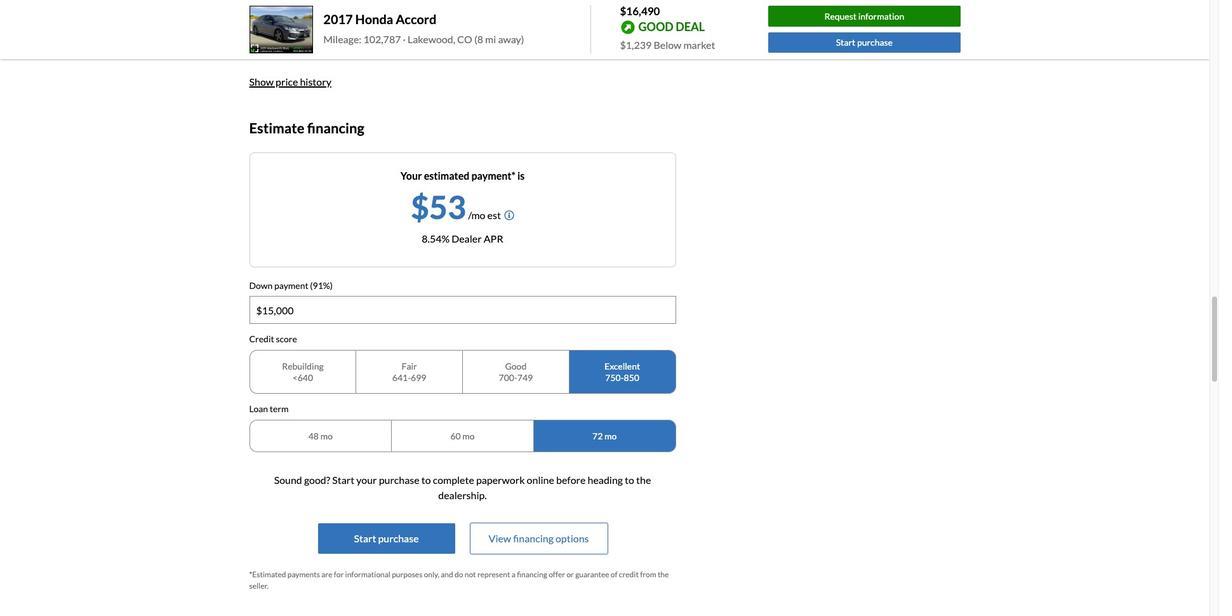 Task type: describe. For each thing, give the bounding box(es) containing it.
mo for 60 mo
[[463, 431, 475, 441]]

48
[[309, 431, 319, 441]]

purposes
[[392, 570, 423, 580]]

this
[[338, 27, 355, 39]]

market
[[684, 38, 716, 51]]

2 63 from the top
[[290, 42, 302, 54]]

informational
[[345, 570, 391, 580]]

cargurus
[[339, 42, 383, 54]]

2 vertical spatial start
[[354, 533, 376, 545]]

<640
[[293, 372, 313, 383]]

below
[[654, 38, 682, 51]]

0 vertical spatial start purchase
[[836, 37, 893, 48]]

mi
[[485, 33, 496, 45]]

dealer
[[452, 232, 482, 244]]

or
[[567, 570, 574, 580]]

(91%)
[[310, 280, 333, 291]]

2 to from the left
[[625, 474, 635, 486]]

1 horizontal spatial start purchase button
[[769, 32, 961, 53]]

financing for view
[[513, 533, 554, 545]]

history
[[300, 76, 332, 88]]

request
[[825, 11, 857, 21]]

represent
[[478, 570, 510, 580]]

good 700-749
[[499, 361, 533, 383]]

saves
[[403, 42, 427, 54]]

*estimated
[[249, 570, 286, 580]]

dealership.
[[438, 489, 487, 502]]

(8
[[474, 33, 483, 45]]

850
[[624, 372, 640, 383]]

request information
[[825, 11, 905, 21]]

purchase inside sound good? start your purchase to complete paperwork online before heading to the dealership.
[[379, 474, 420, 486]]

price decreased image
[[249, 0, 280, 5]]

estimate
[[249, 120, 305, 137]]

the inside sound good? start your purchase to complete paperwork online before heading to the dealership.
[[637, 474, 651, 486]]

before
[[556, 474, 586, 486]]

2017 honda accord mileage: 102,787 · lakewood, co (8 mi away)
[[324, 12, 524, 45]]

700-
[[499, 372, 518, 383]]

view
[[489, 533, 511, 545]]

sound good? start your purchase to complete paperwork online before heading to the dealership.
[[274, 474, 651, 502]]

loan term
[[249, 403, 289, 414]]

credit score
[[249, 334, 297, 345]]

rebuilding <640
[[282, 361, 324, 383]]

at
[[326, 27, 336, 39]]

a
[[512, 570, 516, 580]]

mo for 48 mo
[[321, 431, 333, 441]]

lakewood,
[[408, 33, 455, 45]]

payment*
[[472, 169, 516, 181]]

payment
[[274, 280, 309, 291]]

start inside sound good? start your purchase to complete paperwork online before heading to the dealership.
[[332, 474, 355, 486]]

view financing options button
[[470, 524, 608, 554]]

102,787
[[364, 33, 401, 45]]

72 mo
[[593, 431, 617, 441]]

1 to from the left
[[422, 474, 431, 486]]

the inside *estimated payments are for informational purposes only, and do not represent a financing offer or guarantee of credit from the seller.
[[658, 570, 669, 580]]

estimated
[[424, 169, 470, 181]]

your
[[357, 474, 377, 486]]

excellent
[[605, 361, 640, 372]]

accord
[[396, 12, 437, 27]]

loan
[[249, 403, 268, 414]]

heading
[[588, 474, 623, 486]]

info circle image
[[504, 210, 514, 220]]

your
[[401, 169, 422, 181]]

8.54%
[[422, 232, 450, 244]]

of
[[611, 570, 618, 580]]

term
[[270, 403, 289, 414]]

only,
[[424, 570, 440, 580]]

excellent 750-850
[[605, 361, 640, 383]]

from
[[640, 570, 657, 580]]

750-
[[606, 372, 624, 383]]

show
[[249, 76, 274, 88]]

good
[[639, 20, 674, 33]]

1 63 from the top
[[290, 27, 302, 39]]

good deal
[[639, 20, 705, 33]]

8.54% dealer apr
[[422, 232, 504, 244]]

72
[[593, 431, 603, 441]]

fair
[[402, 361, 417, 372]]



Task type: vqa. For each thing, say whether or not it's contained in the screenshot.
chevron left icon
no



Task type: locate. For each thing, give the bounding box(es) containing it.
60
[[451, 431, 461, 441]]

and
[[441, 570, 453, 580]]

start down request
[[836, 37, 856, 48]]

63 up show price history
[[290, 42, 302, 54]]

0 vertical spatial start purchase button
[[769, 32, 961, 53]]

start
[[836, 37, 856, 48], [332, 474, 355, 486], [354, 533, 376, 545]]

1 horizontal spatial ·
[[403, 33, 406, 45]]

$1,239 below market
[[620, 38, 716, 51]]

away)
[[498, 33, 524, 45]]

0 vertical spatial 63
[[290, 27, 302, 39]]

$53 /mo est
[[411, 188, 501, 226]]

2 vertical spatial purchase
[[378, 533, 419, 545]]

est
[[488, 209, 501, 221]]

63
[[290, 27, 302, 39], [290, 42, 302, 54]]

are
[[322, 570, 333, 580]]

information
[[859, 11, 905, 21]]

the right heading
[[637, 474, 651, 486]]

· inside "2017 honda accord mileage: 102,787 · lakewood, co (8 mi away)"
[[403, 33, 406, 45]]

score
[[276, 334, 297, 345]]

*estimated payments are for informational purposes only, and do not represent a financing offer or guarantee of credit from the seller.
[[249, 570, 669, 591]]

0 vertical spatial the
[[637, 474, 651, 486]]

financing right a
[[517, 570, 548, 580]]

· right 37
[[403, 33, 406, 45]]

complete
[[433, 474, 474, 486]]

show price history link
[[249, 76, 332, 88]]

good
[[505, 361, 527, 372]]

to left complete in the left bottom of the page
[[422, 474, 431, 486]]

1 vertical spatial financing
[[513, 533, 554, 545]]

63 days at this dealership 63 days on cargurus · 37 saves
[[290, 27, 427, 54]]

financing down history
[[307, 120, 365, 137]]

deal
[[676, 20, 705, 33]]

1 vertical spatial 63
[[290, 42, 302, 54]]

1 horizontal spatial mo
[[463, 431, 475, 441]]

·
[[403, 33, 406, 45], [385, 42, 387, 54]]

offer
[[549, 570, 565, 580]]

financing inside 'button'
[[513, 533, 554, 545]]

0 horizontal spatial start purchase
[[354, 533, 419, 545]]

641-
[[392, 372, 411, 383]]

· inside the 63 days at this dealership 63 days on cargurus · 37 saves
[[385, 42, 387, 54]]

0 vertical spatial financing
[[307, 120, 365, 137]]

1 vertical spatial start
[[332, 474, 355, 486]]

2 horizontal spatial mo
[[605, 431, 617, 441]]

the right from
[[658, 570, 669, 580]]

start purchase up informational
[[354, 533, 419, 545]]

purchase down information
[[858, 37, 893, 48]]

749
[[518, 372, 533, 383]]

start purchase button
[[769, 32, 961, 53], [318, 524, 455, 554]]

down
[[249, 280, 273, 291]]

options
[[556, 533, 589, 545]]

purchase up the purposes on the bottom left
[[378, 533, 419, 545]]

down payment (91%)
[[249, 280, 333, 291]]

apr
[[484, 232, 504, 244]]

3 mo from the left
[[605, 431, 617, 441]]

sound
[[274, 474, 302, 486]]

48 mo
[[309, 431, 333, 441]]

2017 honda accord image
[[249, 5, 313, 53]]

days
[[304, 27, 325, 39], [304, 42, 324, 54]]

for
[[334, 570, 344, 580]]

on
[[326, 42, 337, 54]]

start purchase button up informational
[[318, 524, 455, 554]]

not
[[465, 570, 476, 580]]

1 vertical spatial start purchase
[[354, 533, 419, 545]]

online
[[527, 474, 554, 486]]

Down payment (91%) text field
[[250, 297, 676, 324]]

1 horizontal spatial the
[[658, 570, 669, 580]]

financing inside *estimated payments are for informational purposes only, and do not represent a financing offer or guarantee of credit from the seller.
[[517, 570, 548, 580]]

start up informational
[[354, 533, 376, 545]]

1 days from the top
[[304, 27, 325, 39]]

estimate financing
[[249, 120, 365, 137]]

financing for estimate
[[307, 120, 365, 137]]

1 vertical spatial start purchase button
[[318, 524, 455, 554]]

price
[[276, 76, 298, 88]]

good?
[[304, 474, 330, 486]]

mo right 72
[[605, 431, 617, 441]]

mileage:
[[324, 33, 362, 45]]

start purchase button down request information button
[[769, 32, 961, 53]]

co
[[457, 33, 473, 45]]

2017
[[324, 12, 353, 27]]

1 horizontal spatial to
[[625, 474, 635, 486]]

1 horizontal spatial start purchase
[[836, 37, 893, 48]]

credit
[[249, 334, 274, 345]]

start left your
[[332, 474, 355, 486]]

$53
[[411, 188, 466, 226]]

guarantee
[[576, 570, 610, 580]]

2 mo from the left
[[463, 431, 475, 441]]

0 horizontal spatial mo
[[321, 431, 333, 441]]

1 vertical spatial days
[[304, 42, 324, 54]]

/mo
[[468, 209, 486, 221]]

699
[[411, 372, 427, 383]]

days left the on
[[304, 42, 324, 54]]

0 vertical spatial start
[[836, 37, 856, 48]]

2 vertical spatial financing
[[517, 570, 548, 580]]

0 horizontal spatial start purchase button
[[318, 524, 455, 554]]

to
[[422, 474, 431, 486], [625, 474, 635, 486]]

credit
[[619, 570, 639, 580]]

0 vertical spatial days
[[304, 27, 325, 39]]

dealership
[[357, 27, 404, 39]]

mo right 60
[[463, 431, 475, 441]]

63 days at this dealership image
[[249, 24, 280, 54], [254, 29, 275, 49]]

the
[[637, 474, 651, 486], [658, 570, 669, 580]]

1 vertical spatial purchase
[[379, 474, 420, 486]]

days left at
[[304, 27, 325, 39]]

60 mo
[[451, 431, 475, 441]]

is
[[518, 169, 525, 181]]

1 mo from the left
[[321, 431, 333, 441]]

purchase
[[858, 37, 893, 48], [379, 474, 420, 486], [378, 533, 419, 545]]

your estimated payment* is
[[401, 169, 525, 181]]

purchase right your
[[379, 474, 420, 486]]

· left 37
[[385, 42, 387, 54]]

fair 641-699
[[392, 361, 427, 383]]

seller.
[[249, 582, 269, 591]]

mo right 48
[[321, 431, 333, 441]]

mo
[[321, 431, 333, 441], [463, 431, 475, 441], [605, 431, 617, 441]]

rebuilding
[[282, 361, 324, 372]]

mo for 72 mo
[[605, 431, 617, 441]]

financing right view in the left bottom of the page
[[513, 533, 554, 545]]

$16,490
[[620, 4, 660, 18]]

1 vertical spatial the
[[658, 570, 669, 580]]

honda
[[355, 12, 393, 27]]

0 horizontal spatial the
[[637, 474, 651, 486]]

paperwork
[[476, 474, 525, 486]]

63 left at
[[290, 27, 302, 39]]

to right heading
[[625, 474, 635, 486]]

0 horizontal spatial ·
[[385, 42, 387, 54]]

0 vertical spatial purchase
[[858, 37, 893, 48]]

0 horizontal spatial to
[[422, 474, 431, 486]]

start purchase down request information button
[[836, 37, 893, 48]]

2 days from the top
[[304, 42, 324, 54]]

$1,239
[[620, 38, 652, 51]]

request information button
[[769, 6, 961, 27]]



